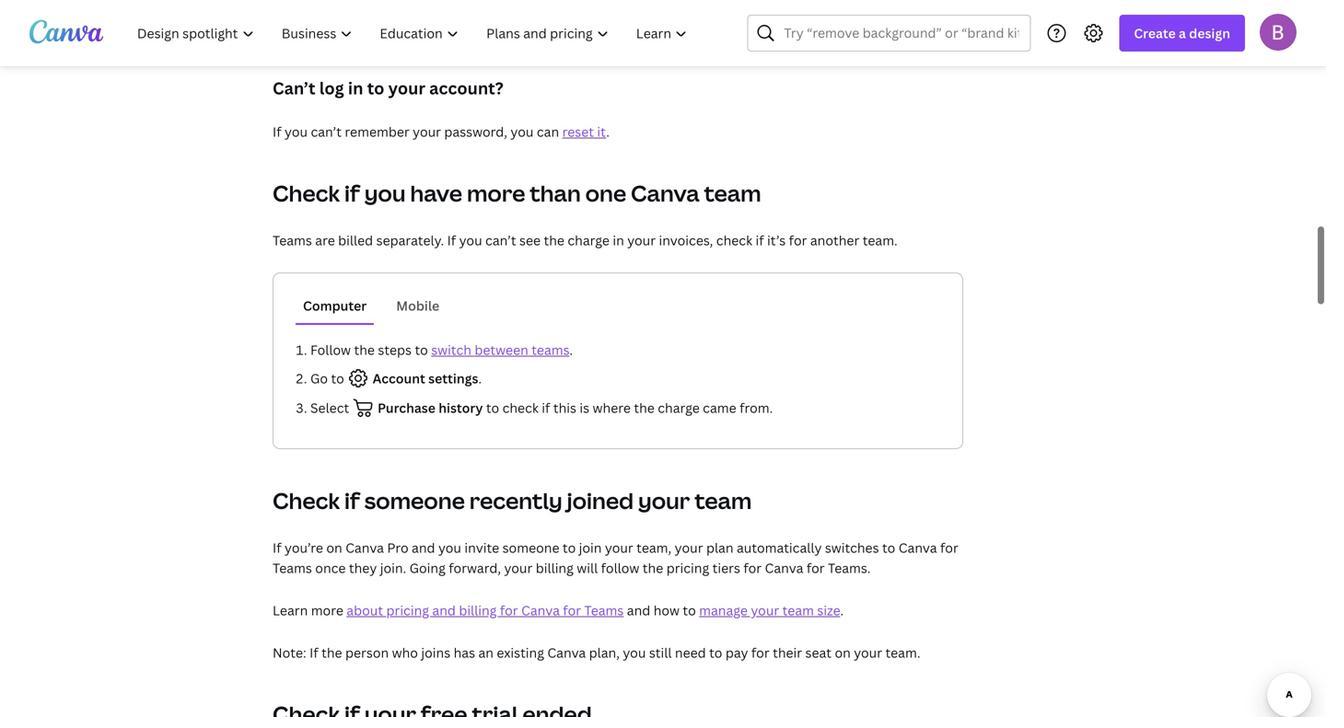Task type: locate. For each thing, give the bounding box(es) containing it.
1 horizontal spatial more
[[467, 178, 526, 208]]

team up invoices,
[[704, 178, 762, 208]]

1 vertical spatial team
[[695, 486, 752, 516]]

1 vertical spatial team.
[[886, 645, 921, 662]]

on right the seat
[[835, 645, 851, 662]]

1 vertical spatial billing
[[459, 602, 497, 620]]

settings
[[429, 370, 479, 387]]

to
[[367, 77, 385, 100], [415, 341, 428, 359], [331, 370, 344, 387], [486, 399, 500, 417], [563, 539, 576, 557], [883, 539, 896, 557], [683, 602, 696, 620], [710, 645, 723, 662]]

pricing down plan
[[667, 560, 710, 577]]

0 vertical spatial check
[[273, 178, 340, 208]]

0 vertical spatial more
[[467, 178, 526, 208]]

teams up plan,
[[585, 602, 624, 620]]

and
[[412, 539, 435, 557], [433, 602, 456, 620], [627, 602, 651, 620]]

going
[[410, 560, 446, 577]]

0 vertical spatial pricing
[[667, 560, 710, 577]]

in right log
[[348, 77, 363, 100]]

if inside if you're on canva pro and you invite someone to join your team, your plan automatically switches to canva for teams once they join. going forward, your billing will follow the pricing tiers for canva for teams.
[[273, 539, 282, 557]]

in
[[348, 77, 363, 100], [613, 232, 624, 249]]

this
[[554, 399, 577, 417]]

team left size
[[783, 602, 815, 620]]

steps
[[378, 341, 412, 359]]

1 vertical spatial on
[[835, 645, 851, 662]]

. down switch between teams link
[[479, 370, 482, 387]]

to right 'go'
[[331, 370, 344, 387]]

0 horizontal spatial on
[[326, 539, 342, 557]]

0 horizontal spatial pricing
[[387, 602, 429, 620]]

came
[[703, 399, 737, 417]]

billing left will on the left of the page
[[536, 560, 574, 577]]

to up the remember
[[367, 77, 385, 100]]

can't down log
[[311, 123, 342, 141]]

0 vertical spatial billing
[[536, 560, 574, 577]]

check up are
[[273, 178, 340, 208]]

1 vertical spatial can't
[[486, 232, 517, 249]]

your right forward,
[[504, 560, 533, 577]]

your left invoices,
[[628, 232, 656, 249]]

purchase
[[378, 399, 436, 417]]

and up the going
[[412, 539, 435, 557]]

the down team, at the bottom of page
[[643, 560, 664, 577]]

mobile
[[396, 297, 440, 315]]

team
[[704, 178, 762, 208], [695, 486, 752, 516], [783, 602, 815, 620]]

1 horizontal spatial charge
[[658, 399, 700, 417]]

billed
[[338, 232, 373, 249]]

charge
[[568, 232, 610, 249], [658, 399, 700, 417]]

account
[[373, 370, 425, 387]]

your up follow
[[605, 539, 634, 557]]

1 horizontal spatial in
[[613, 232, 624, 249]]

your
[[388, 77, 426, 100], [413, 123, 441, 141], [628, 232, 656, 249], [639, 486, 690, 516], [605, 539, 634, 557], [675, 539, 704, 557], [504, 560, 533, 577], [751, 602, 780, 620], [854, 645, 883, 662]]

0 horizontal spatial someone
[[365, 486, 465, 516]]

check up the you're
[[273, 486, 340, 516]]

1 horizontal spatial pricing
[[667, 560, 710, 577]]

in down one at the top left
[[613, 232, 624, 249]]

1 horizontal spatial check
[[717, 232, 753, 249]]

teams down the you're
[[273, 560, 312, 577]]

go
[[310, 370, 328, 387]]

0 vertical spatial can't
[[311, 123, 342, 141]]

you down the have
[[459, 232, 482, 249]]

bob builder image
[[1260, 14, 1297, 50]]

1 horizontal spatial billing
[[536, 560, 574, 577]]

can't left see at left
[[486, 232, 517, 249]]

1 horizontal spatial on
[[835, 645, 851, 662]]

and up the joins
[[433, 602, 456, 620]]

check for check if someone recently joined your team
[[273, 486, 340, 516]]

create a design button
[[1120, 15, 1246, 52]]

1 vertical spatial check
[[503, 399, 539, 417]]

0 horizontal spatial can't
[[311, 123, 342, 141]]

more up see at left
[[467, 178, 526, 208]]

team up plan
[[695, 486, 752, 516]]

1 vertical spatial more
[[311, 602, 344, 620]]

switch between teams link
[[431, 341, 570, 359]]

plan,
[[589, 645, 620, 662]]

who
[[392, 645, 418, 662]]

still
[[649, 645, 672, 662]]

join
[[579, 539, 602, 557]]

can't
[[311, 123, 342, 141], [486, 232, 517, 249]]

charge left came
[[658, 399, 700, 417]]

the left person
[[322, 645, 342, 662]]

0 vertical spatial team
[[704, 178, 762, 208]]

if left the you're
[[273, 539, 282, 557]]

you up the going
[[439, 539, 462, 557]]

more
[[467, 178, 526, 208], [311, 602, 344, 620]]

the
[[544, 232, 565, 249], [354, 341, 375, 359], [634, 399, 655, 417], [643, 560, 664, 577], [322, 645, 342, 662]]

0 horizontal spatial billing
[[459, 602, 497, 620]]

pricing up who
[[387, 602, 429, 620]]

on up once
[[326, 539, 342, 557]]

someone up pro
[[365, 486, 465, 516]]

log
[[320, 77, 344, 100]]

check left it's
[[717, 232, 753, 249]]

pay
[[726, 645, 749, 662]]

0 vertical spatial charge
[[568, 232, 610, 249]]

can't
[[273, 77, 316, 100]]

billing down forward,
[[459, 602, 497, 620]]

check left this
[[503, 399, 539, 417]]

teams
[[273, 232, 312, 249], [273, 560, 312, 577], [585, 602, 624, 620]]

if up billed
[[345, 178, 360, 208]]

top level navigation element
[[125, 15, 703, 52]]

switches
[[825, 539, 880, 557]]

1 vertical spatial someone
[[503, 539, 560, 557]]

go to
[[310, 370, 348, 387]]

canva
[[631, 178, 700, 208], [346, 539, 384, 557], [899, 539, 938, 557], [765, 560, 804, 577], [522, 602, 560, 620], [548, 645, 586, 662]]

for
[[789, 232, 808, 249], [941, 539, 959, 557], [744, 560, 762, 577], [807, 560, 825, 577], [500, 602, 518, 620], [563, 602, 581, 620], [752, 645, 770, 662]]

1 horizontal spatial can't
[[486, 232, 517, 249]]

to left pay
[[710, 645, 723, 662]]

where
[[593, 399, 631, 417]]

1 vertical spatial teams
[[273, 560, 312, 577]]

.
[[607, 123, 610, 141], [570, 341, 573, 359], [479, 370, 482, 387], [841, 602, 844, 620]]

about
[[347, 602, 383, 620]]

0 horizontal spatial check
[[503, 399, 539, 417]]

on inside if you're on canva pro and you invite someone to join your team, your plan automatically switches to canva for teams once they join. going forward, your billing will follow the pricing tiers for canva for teams.
[[326, 539, 342, 557]]

1 horizontal spatial someone
[[503, 539, 560, 557]]

1 vertical spatial check
[[273, 486, 340, 516]]

0 horizontal spatial in
[[348, 77, 363, 100]]

1 vertical spatial pricing
[[387, 602, 429, 620]]

0 vertical spatial check
[[717, 232, 753, 249]]

1 vertical spatial charge
[[658, 399, 700, 417]]

are
[[315, 232, 335, 249]]

your up team, at the bottom of page
[[639, 486, 690, 516]]

one
[[586, 178, 627, 208]]

team.
[[863, 232, 898, 249], [886, 645, 921, 662]]

the left steps
[[354, 341, 375, 359]]

to right how
[[683, 602, 696, 620]]

someone
[[365, 486, 465, 516], [503, 539, 560, 557]]

canva right switches in the right bottom of the page
[[899, 539, 938, 557]]

team. right another
[[863, 232, 898, 249]]

joins
[[421, 645, 451, 662]]

your up the remember
[[388, 77, 426, 100]]

2 check from the top
[[273, 486, 340, 516]]

a
[[1179, 24, 1187, 42]]

you
[[285, 123, 308, 141], [511, 123, 534, 141], [365, 178, 406, 208], [459, 232, 482, 249], [439, 539, 462, 557], [623, 645, 646, 662]]

if right separately.
[[447, 232, 456, 249]]

teams left are
[[273, 232, 312, 249]]

if
[[345, 178, 360, 208], [756, 232, 764, 249], [542, 399, 550, 417], [345, 486, 360, 516]]

the right where
[[634, 399, 655, 417]]

account?
[[430, 77, 504, 100]]

computer button
[[296, 288, 374, 323]]

recently
[[470, 486, 563, 516]]

0 vertical spatial on
[[326, 539, 342, 557]]

more right "learn"
[[311, 602, 344, 620]]

you down can't
[[285, 123, 308, 141]]

check
[[273, 178, 340, 208], [273, 486, 340, 516]]

team. right the seat
[[886, 645, 921, 662]]

create
[[1135, 24, 1176, 42]]

1 check from the top
[[273, 178, 340, 208]]

billing
[[536, 560, 574, 577], [459, 602, 497, 620]]

about pricing and billing for canva for teams link
[[347, 602, 624, 620]]

you left can
[[511, 123, 534, 141]]

check
[[717, 232, 753, 249], [503, 399, 539, 417]]

on
[[326, 539, 342, 557], [835, 645, 851, 662]]

teams inside if you're on canva pro and you invite someone to join your team, your plan automatically switches to canva for teams once they join. going forward, your billing will follow the pricing tiers for canva for teams.
[[273, 560, 312, 577]]

join.
[[380, 560, 407, 577]]

team,
[[637, 539, 672, 557]]

charge down one at the top left
[[568, 232, 610, 249]]

if you can't remember your password, you can reset it .
[[273, 123, 610, 141]]

. up this
[[570, 341, 573, 359]]

someone right invite
[[503, 539, 560, 557]]



Task type: describe. For each thing, give the bounding box(es) containing it.
reset it link
[[563, 123, 607, 141]]

note:
[[273, 645, 307, 662]]

select
[[310, 399, 353, 417]]

pro
[[387, 539, 409, 557]]

learn
[[273, 602, 308, 620]]

size
[[818, 602, 841, 620]]

Try "remove background" or "brand kit" search field
[[785, 16, 1019, 51]]

to right switches in the right bottom of the page
[[883, 539, 896, 557]]

0 vertical spatial in
[[348, 77, 363, 100]]

learn more about pricing and billing for canva for teams and how to manage your team size .
[[273, 602, 844, 620]]

have
[[410, 178, 463, 208]]

purchase history
[[375, 399, 483, 417]]

teams are billed separately. if you can't see the charge in your invoices, check if it's for another team.
[[273, 232, 898, 249]]

your left password,
[[413, 123, 441, 141]]

invite
[[465, 539, 500, 557]]

need
[[675, 645, 706, 662]]

follow the steps to switch between teams .
[[310, 341, 573, 359]]

seat
[[806, 645, 832, 662]]

can't log in to your account?
[[273, 77, 504, 100]]

will
[[577, 560, 598, 577]]

follow
[[601, 560, 640, 577]]

than
[[530, 178, 581, 208]]

the inside if you're on canva pro and you invite someone to join your team, your plan automatically switches to canva for teams once they join. going forward, your billing will follow the pricing tiers for canva for teams.
[[643, 560, 664, 577]]

follow
[[310, 341, 351, 359]]

manage your team size link
[[699, 602, 841, 620]]

computer
[[303, 297, 367, 315]]

history
[[439, 399, 483, 417]]

tiers
[[713, 560, 741, 577]]

see
[[520, 232, 541, 249]]

they
[[349, 560, 377, 577]]

canva down automatically
[[765, 560, 804, 577]]

if down can't
[[273, 123, 282, 141]]

to right history
[[486, 399, 500, 417]]

teams.
[[828, 560, 871, 577]]

invoices,
[[659, 232, 714, 249]]

0 vertical spatial someone
[[365, 486, 465, 516]]

create a design
[[1135, 24, 1231, 42]]

joined
[[567, 486, 634, 516]]

canva up invoices,
[[631, 178, 700, 208]]

teams
[[532, 341, 570, 359]]

once
[[315, 560, 346, 577]]

if up the they
[[345, 486, 360, 516]]

you left the have
[[365, 178, 406, 208]]

if you're on canva pro and you invite someone to join your team, your plan automatically switches to canva for teams once they join. going forward, your billing will follow the pricing tiers for canva for teams.
[[273, 539, 959, 577]]

pricing inside if you're on canva pro and you invite someone to join your team, your plan automatically switches to canva for teams once they join. going forward, your billing will follow the pricing tiers for canva for teams.
[[667, 560, 710, 577]]

it
[[597, 123, 607, 141]]

to right steps
[[415, 341, 428, 359]]

0 horizontal spatial more
[[311, 602, 344, 620]]

automatically
[[737, 539, 822, 557]]

can
[[537, 123, 559, 141]]

and inside if you're on canva pro and you invite someone to join your team, your plan automatically switches to canva for teams once they join. going forward, your billing will follow the pricing tiers for canva for teams.
[[412, 539, 435, 557]]

someone inside if you're on canva pro and you invite someone to join your team, your plan automatically switches to canva for teams once they join. going forward, your billing will follow the pricing tiers for canva for teams.
[[503, 539, 560, 557]]

manage
[[699, 602, 748, 620]]

between
[[475, 341, 529, 359]]

existing
[[497, 645, 545, 662]]

to check if this is where the charge came from.
[[483, 399, 773, 417]]

plan
[[707, 539, 734, 557]]

2 vertical spatial team
[[783, 602, 815, 620]]

an
[[479, 645, 494, 662]]

check if someone recently joined your team
[[273, 486, 752, 516]]

it's
[[768, 232, 786, 249]]

billing inside if you're on canva pro and you invite someone to join your team, your plan automatically switches to canva for teams once they join. going forward, your billing will follow the pricing tiers for canva for teams.
[[536, 560, 574, 577]]

if left it's
[[756, 232, 764, 249]]

0 vertical spatial teams
[[273, 232, 312, 249]]

check for check if you have more than one canva team
[[273, 178, 340, 208]]

mobile button
[[389, 288, 447, 323]]

check if you have more than one canva team
[[273, 178, 762, 208]]

another
[[811, 232, 860, 249]]

if left this
[[542, 399, 550, 417]]

your right manage on the bottom of page
[[751, 602, 780, 620]]

canva left plan,
[[548, 645, 586, 662]]

your left plan
[[675, 539, 704, 557]]

design
[[1190, 24, 1231, 42]]

forward,
[[449, 560, 501, 577]]

0 horizontal spatial charge
[[568, 232, 610, 249]]

your right the seat
[[854, 645, 883, 662]]

from.
[[740, 399, 773, 417]]

their
[[773, 645, 803, 662]]

and left how
[[627, 602, 651, 620]]

. right the reset
[[607, 123, 610, 141]]

how
[[654, 602, 680, 620]]

reset
[[563, 123, 594, 141]]

canva up existing
[[522, 602, 560, 620]]

is
[[580, 399, 590, 417]]

you inside if you're on canva pro and you invite someone to join your team, your plan automatically switches to canva for teams once they join. going forward, your billing will follow the pricing tiers for canva for teams.
[[439, 539, 462, 557]]

switch
[[431, 341, 472, 359]]

canva up the they
[[346, 539, 384, 557]]

. down teams.
[[841, 602, 844, 620]]

if right the note:
[[310, 645, 319, 662]]

note: if the person who joins has an existing canva plan, you still need to pay for their seat on your team.
[[273, 645, 921, 662]]

has
[[454, 645, 475, 662]]

you left still
[[623, 645, 646, 662]]

2 vertical spatial teams
[[585, 602, 624, 620]]

password,
[[444, 123, 508, 141]]

to left join
[[563, 539, 576, 557]]

1 vertical spatial in
[[613, 232, 624, 249]]

the right see at left
[[544, 232, 565, 249]]

you're
[[285, 539, 323, 557]]

separately.
[[376, 232, 444, 249]]

0 vertical spatial team.
[[863, 232, 898, 249]]

person
[[346, 645, 389, 662]]

account settings .
[[373, 370, 482, 387]]

remember
[[345, 123, 410, 141]]



Task type: vqa. For each thing, say whether or not it's contained in the screenshot.
the right or
no



